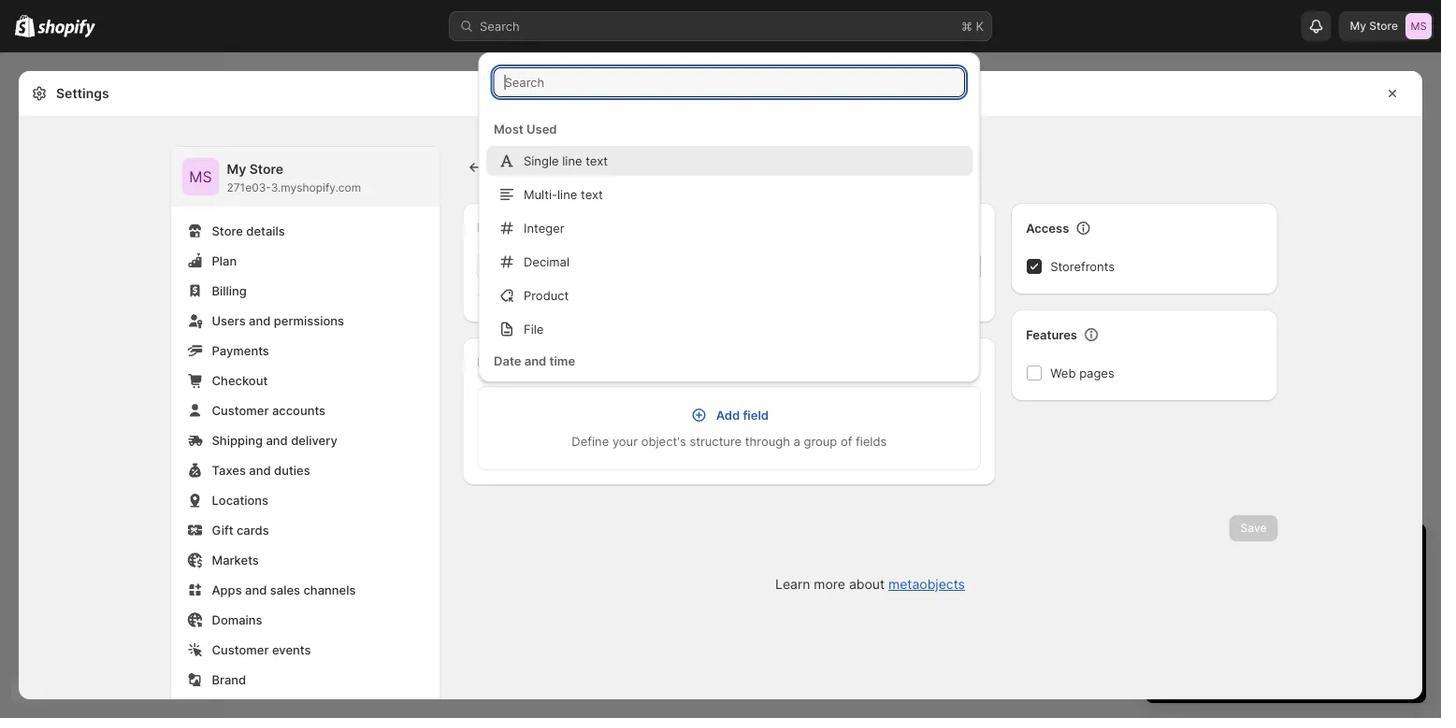 Task type: describe. For each thing, give the bounding box(es) containing it.
my store 271e03-3.myshopify.com
[[227, 161, 361, 195]]

shipping and delivery link
[[182, 427, 429, 454]]

permissions
[[274, 313, 344, 328]]

type:
[[477, 291, 509, 305]]

locations
[[212, 493, 269, 507]]

left
[[1229, 540, 1258, 563]]

delivery
[[291, 433, 337, 448]]

⌘
[[961, 19, 973, 33]]

a
[[794, 434, 800, 448]]

add for add metaobject definition
[[492, 156, 530, 179]]

shopify image
[[38, 19, 96, 38]]

channels
[[303, 583, 356, 597]]

search list box
[[478, 112, 980, 718]]

time
[[549, 354, 575, 368]]

my for my store
[[1350, 19, 1367, 33]]

brand link
[[182, 667, 429, 693]]

pages
[[1079, 366, 1115, 380]]

taxes
[[212, 463, 246, 477]]

details
[[246, 224, 285, 238]]

in
[[1263, 540, 1278, 563]]

customer accounts link
[[182, 397, 429, 424]]

payments link
[[182, 338, 429, 364]]

define your object's structure through a group of fields
[[572, 434, 887, 448]]

single line text
[[523, 153, 607, 168]]

name
[[477, 220, 512, 234]]

apps
[[212, 583, 242, 597]]

your inside dropdown button
[[1284, 540, 1323, 563]]

used
[[526, 122, 557, 136]]

accounts
[[272, 403, 326, 418]]

checkout link
[[182, 368, 429, 394]]

k
[[976, 19, 984, 33]]

3 days left in your trial
[[1164, 540, 1361, 563]]

definition
[[643, 156, 730, 179]]

fields
[[477, 354, 512, 369]]

learn
[[775, 577, 810, 592]]

0 vertical spatial my store image
[[1406, 13, 1432, 39]]

billing link
[[182, 278, 429, 304]]

shopify image
[[15, 15, 35, 37]]

and for users
[[249, 313, 271, 328]]

3.myshopify.com
[[271, 181, 361, 195]]

days
[[1182, 540, 1224, 563]]

add field
[[716, 408, 769, 422]]

domains link
[[182, 607, 429, 633]]

brand
[[212, 672, 246, 687]]

events
[[272, 643, 311, 657]]

field
[[743, 408, 769, 422]]

markets link
[[182, 547, 429, 573]]

store details
[[212, 224, 285, 238]]

apps and sales channels
[[212, 583, 356, 597]]

structure
[[690, 434, 742, 448]]

domains
[[212, 613, 262, 627]]

⌘ k
[[961, 19, 984, 33]]

settings dialog
[[19, 71, 1423, 718]]

store for my store 271e03-3.myshopify.com
[[249, 161, 283, 177]]

checkout
[[212, 373, 268, 388]]

plan
[[212, 253, 237, 268]]

settings
[[56, 86, 109, 101]]

my for my store 271e03-3.myshopify.com
[[227, 161, 246, 177]]

group
[[804, 434, 837, 448]]

about
[[849, 577, 885, 592]]

Search search field
[[493, 67, 965, 97]]

search
[[480, 19, 520, 33]]

line for multi-
[[557, 187, 577, 202]]

sales
[[270, 583, 300, 597]]

ms button
[[182, 158, 219, 195]]

and for apps
[[245, 583, 267, 597]]

and for date
[[524, 354, 546, 368]]

customer for customer events
[[212, 643, 269, 657]]

users
[[212, 313, 246, 328]]

Examples: Cart upsell, Fabric colors, Product bundle text field
[[477, 252, 932, 282]]

customer for customer accounts
[[212, 403, 269, 418]]

trial
[[1328, 540, 1361, 563]]



Task type: locate. For each thing, give the bounding box(es) containing it.
gift cards
[[212, 523, 269, 537]]

metaobjects link
[[889, 577, 965, 592]]

1 vertical spatial line
[[557, 187, 577, 202]]

and right apps on the left of page
[[245, 583, 267, 597]]

store inside "link"
[[212, 224, 243, 238]]

my store image
[[1406, 13, 1432, 39], [182, 158, 219, 195]]

shipping and delivery
[[212, 433, 337, 448]]

customer down domains
[[212, 643, 269, 657]]

1 vertical spatial text
[[580, 187, 603, 202]]

your inside settings dialog
[[612, 434, 638, 448]]

store for my store
[[1369, 19, 1398, 33]]

line right single
[[562, 153, 582, 168]]

my store
[[1350, 19, 1398, 33]]

learn more about metaobjects
[[775, 577, 965, 592]]

storefronts
[[1050, 259, 1115, 274]]

taxes and duties
[[212, 463, 310, 477]]

my
[[1350, 19, 1367, 33], [227, 161, 246, 177]]

my store image inside shop settings menu element
[[182, 158, 219, 195]]

line down metaobject
[[557, 187, 577, 202]]

3
[[1164, 540, 1176, 563]]

271e03-
[[227, 181, 271, 195]]

0 horizontal spatial add
[[492, 156, 530, 179]]

integer
[[523, 221, 564, 235]]

text for single line text
[[585, 153, 607, 168]]

1 horizontal spatial your
[[1284, 540, 1323, 563]]

most used group
[[478, 146, 980, 344]]

1 vertical spatial customer
[[212, 643, 269, 657]]

features
[[1026, 327, 1077, 342]]

line inside single line text "option"
[[562, 153, 582, 168]]

0 vertical spatial add
[[492, 156, 530, 179]]

0 vertical spatial your
[[612, 434, 638, 448]]

and for taxes
[[249, 463, 271, 477]]

and left time
[[524, 354, 546, 368]]

0 vertical spatial line
[[562, 153, 582, 168]]

users and permissions
[[212, 313, 344, 328]]

metaobject
[[534, 156, 638, 179]]

1 horizontal spatial add
[[716, 408, 740, 422]]

customer
[[212, 403, 269, 418], [212, 643, 269, 657]]

1 horizontal spatial my
[[1350, 19, 1367, 33]]

most
[[493, 122, 523, 136]]

plan link
[[182, 248, 429, 274]]

text inside "option"
[[585, 153, 607, 168]]

your
[[612, 434, 638, 448], [1284, 540, 1323, 563]]

payments
[[212, 343, 269, 358]]

web pages
[[1050, 366, 1115, 380]]

of
[[841, 434, 852, 448]]

taxes and duties link
[[182, 457, 429, 484]]

customer down the checkout on the bottom left of page
[[212, 403, 269, 418]]

2 vertical spatial store
[[212, 224, 243, 238]]

and inside search list box
[[524, 354, 546, 368]]

customer accounts
[[212, 403, 326, 418]]

0 horizontal spatial store
[[212, 224, 243, 238]]

access
[[1026, 221, 1069, 235]]

more
[[814, 577, 845, 592]]

2 horizontal spatial store
[[1369, 19, 1398, 33]]

1 customer from the top
[[212, 403, 269, 418]]

0 vertical spatial customer
[[212, 403, 269, 418]]

decimal
[[523, 254, 569, 269]]

0 vertical spatial text
[[585, 153, 607, 168]]

multi-line text
[[523, 187, 603, 202]]

gift cards link
[[182, 517, 429, 543]]

1 vertical spatial my
[[227, 161, 246, 177]]

text up multi-line text on the left of the page
[[585, 153, 607, 168]]

2 customer from the top
[[212, 643, 269, 657]]

shipping
[[212, 433, 263, 448]]

1 vertical spatial my store image
[[182, 158, 219, 195]]

add up define your object's structure through a group of fields
[[716, 408, 740, 422]]

1 vertical spatial add
[[716, 408, 740, 422]]

0 horizontal spatial my
[[227, 161, 246, 177]]

date
[[493, 354, 521, 368]]

line for single
[[562, 153, 582, 168]]

add down most
[[492, 156, 530, 179]]

my store image left 271e03-
[[182, 158, 219, 195]]

add metaobject definition
[[492, 156, 730, 179]]

product
[[523, 288, 568, 303]]

customer events link
[[182, 637, 429, 663]]

dialog
[[1430, 71, 1441, 718]]

apps and sales channels link
[[182, 577, 429, 603]]

1 horizontal spatial store
[[249, 161, 283, 177]]

file
[[523, 322, 543, 336]]

multi-
[[523, 187, 557, 202]]

cards
[[237, 523, 269, 537]]

define
[[572, 434, 609, 448]]

3 days left in your trial element
[[1146, 572, 1426, 703]]

metaobjects
[[889, 577, 965, 592]]

markets
[[212, 553, 259, 567]]

gift
[[212, 523, 233, 537]]

locations link
[[182, 487, 429, 513]]

text down metaobject
[[580, 187, 603, 202]]

line
[[562, 153, 582, 168], [557, 187, 577, 202]]

shop settings menu element
[[171, 147, 440, 718]]

and down customer accounts
[[266, 433, 288, 448]]

add
[[492, 156, 530, 179], [716, 408, 740, 422]]

single
[[523, 153, 558, 168]]

0 vertical spatial my
[[1350, 19, 1367, 33]]

through
[[745, 434, 790, 448]]

1 horizontal spatial my store image
[[1406, 13, 1432, 39]]

single line text option
[[478, 146, 980, 176]]

my inside the my store 271e03-3.myshopify.com
[[227, 161, 246, 177]]

1 vertical spatial store
[[249, 161, 283, 177]]

and right users
[[249, 313, 271, 328]]

customer events
[[212, 643, 311, 657]]

billing
[[212, 283, 247, 298]]

0 horizontal spatial your
[[612, 434, 638, 448]]

and right taxes on the left of the page
[[249, 463, 271, 477]]

fields
[[856, 434, 887, 448]]

my store image right my store
[[1406, 13, 1432, 39]]

store inside the my store 271e03-3.myshopify.com
[[249, 161, 283, 177]]

option
[[478, 378, 980, 408]]

1 vertical spatial your
[[1284, 540, 1323, 563]]

most used
[[493, 122, 557, 136]]

text for multi-line text
[[580, 187, 603, 202]]

0 vertical spatial store
[[1369, 19, 1398, 33]]

3 days left in your trial button
[[1146, 524, 1426, 563]]

users and permissions link
[[182, 308, 429, 334]]

store details link
[[182, 218, 429, 244]]

your right in
[[1284, 540, 1323, 563]]

0 horizontal spatial my store image
[[182, 158, 219, 195]]

duties
[[274, 463, 310, 477]]

object's
[[641, 434, 686, 448]]

add for add field
[[716, 408, 740, 422]]

your right "define"
[[612, 434, 638, 448]]

and for shipping
[[266, 433, 288, 448]]

web
[[1050, 366, 1076, 380]]



